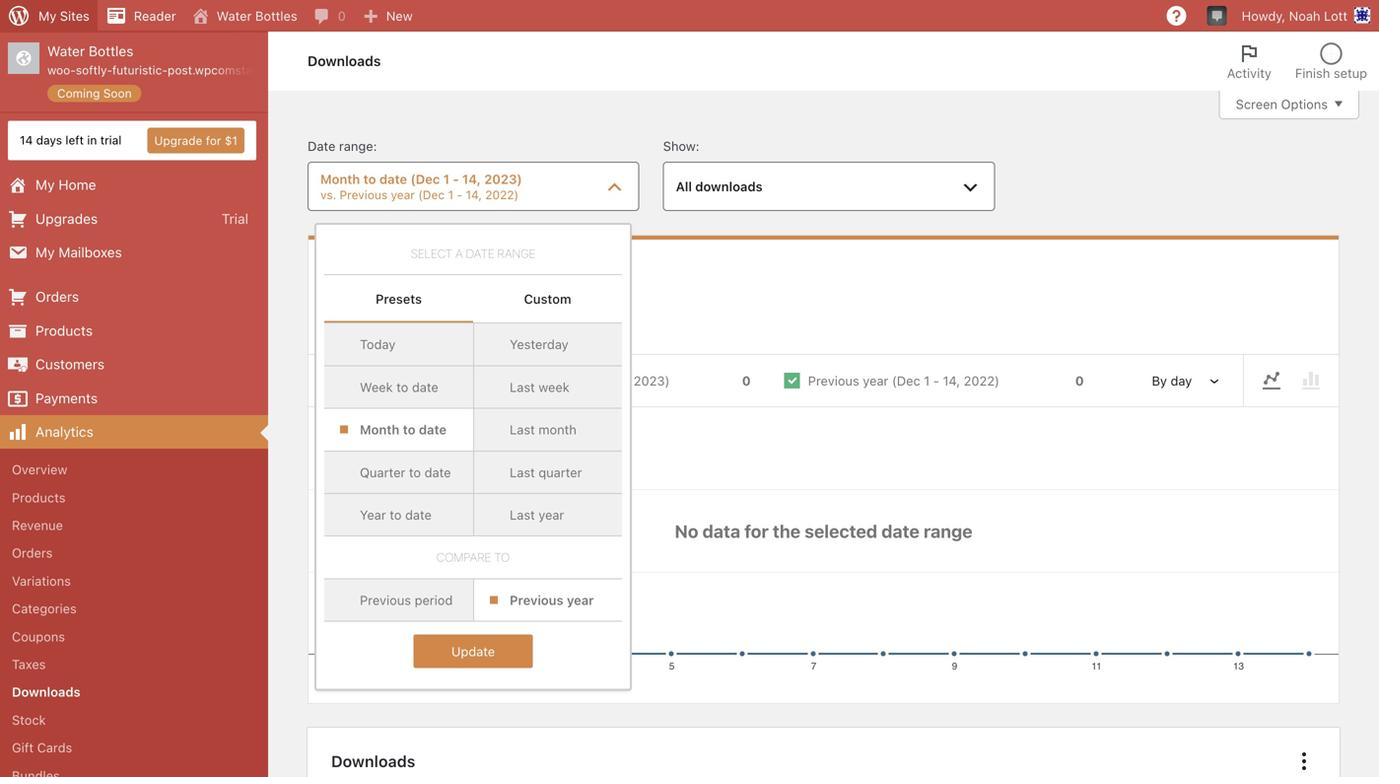Task type: locate. For each thing, give the bounding box(es) containing it.
my down upgrades
[[36, 244, 55, 260]]

my left home
[[36, 177, 55, 193]]

products link down analytics link
[[0, 484, 268, 511]]

stock link
[[0, 706, 268, 734]]

to right 'compare'
[[494, 550, 510, 564]]

date inside month to date (dec 1 - 14, 2023) vs. previous year (dec 1 - 14, 2022)
[[380, 172, 407, 186]]

2023)
[[484, 172, 522, 186], [634, 373, 670, 388]]

1 : from the left
[[373, 139, 377, 153]]

2022) inside checkbox
[[964, 373, 1000, 388]]

previous left period
[[360, 593, 411, 607]]

:
[[373, 139, 377, 153], [696, 139, 700, 153]]

2022) inside month to date (dec 1 - 14, 2023) vs. previous year (dec 1 - 14, 2022)
[[485, 188, 519, 202]]

: up all downloads
[[696, 139, 700, 153]]

compare
[[437, 550, 491, 564]]

upgrade for $1 button
[[147, 128, 245, 153]]

categories link
[[0, 595, 268, 623]]

0 inside "toolbar" "navigation"
[[338, 8, 346, 23]]

previous down performance indicators menu
[[808, 373, 860, 388]]

0 vertical spatial bottles
[[255, 8, 297, 23]]

2023) right week
[[634, 373, 670, 388]]

water
[[217, 8, 252, 23], [47, 43, 85, 59]]

1 orders link from the top
[[0, 280, 268, 314]]

orders link down the my mailboxes link
[[0, 280, 268, 314]]

reader link
[[97, 0, 184, 32]]

- inside checkbox
[[934, 373, 940, 388]]

1 vertical spatial range
[[498, 247, 536, 260]]

month up vs.
[[321, 172, 360, 186]]

last left quarter
[[510, 465, 535, 480]]

to for month to date (dec 1 - 14, 2023)
[[517, 373, 529, 388]]

1 vertical spatial 2022)
[[964, 373, 1000, 388]]

range right date at top left
[[339, 139, 373, 153]]

bottles for water bottles woo-softly-futuristic-post.wpcomstaging.com coming soon
[[89, 43, 134, 59]]

previous down compare to
[[510, 593, 564, 607]]

to inside option
[[517, 373, 529, 388]]

month inside option
[[475, 373, 513, 388]]

water bottles woo-softly-futuristic-post.wpcomstaging.com coming soon
[[47, 43, 304, 100]]

1 horizontal spatial tab list
[[1216, 32, 1380, 91]]

stock
[[12, 712, 46, 727]]

0 vertical spatial my
[[38, 8, 56, 23]]

month up the quarter
[[360, 422, 400, 437]]

to for month to date (dec 1 - 14, 2023) vs. previous year (dec 1 - 14, 2022)
[[364, 172, 376, 186]]

last for last year
[[510, 507, 535, 522]]

tab list down "select a date range"
[[324, 275, 622, 323]]

0 vertical spatial month
[[321, 172, 360, 186]]

to right the week
[[397, 380, 409, 394]]

water for water bottles
[[217, 8, 252, 23]]

water bottles link
[[184, 0, 305, 32]]

woo-
[[47, 63, 76, 77]]

2023) up "select a date range"
[[484, 172, 522, 186]]

last left the month in the bottom of the page
[[510, 422, 535, 437]]

previous inside checkbox
[[808, 373, 860, 388]]

range
[[339, 139, 373, 153], [498, 247, 536, 260]]

previous for previous year
[[510, 593, 564, 607]]

4 last from the top
[[510, 507, 535, 522]]

2 last from the top
[[510, 422, 535, 437]]

previous period
[[360, 593, 453, 607]]

to right the quarter
[[409, 465, 421, 480]]

analytics link
[[0, 415, 268, 449]]

my for my home
[[36, 177, 55, 193]]

tab list up options
[[1216, 32, 1380, 91]]

0 vertical spatial orders
[[36, 289, 79, 305]]

products link up "payments" link
[[0, 314, 268, 348]]

to
[[364, 172, 376, 186], [517, 373, 529, 388], [397, 380, 409, 394], [403, 422, 416, 437], [409, 465, 421, 480], [390, 507, 402, 522], [494, 550, 510, 564]]

2 vertical spatial my
[[36, 244, 55, 260]]

date
[[308, 139, 336, 153]]

lott
[[1325, 8, 1348, 23]]

to for compare to
[[494, 550, 510, 564]]

1
[[443, 172, 450, 186], [448, 188, 454, 202], [594, 373, 600, 388], [924, 373, 930, 388]]

last left week
[[510, 380, 535, 394]]

month down yesterday
[[475, 373, 513, 388]]

my inside "toolbar" "navigation"
[[38, 8, 56, 23]]

last quarter
[[510, 465, 582, 480]]

month to date
[[360, 422, 447, 437]]

last for last week
[[510, 380, 535, 394]]

date for week to date
[[412, 380, 439, 394]]

month
[[321, 172, 360, 186], [475, 373, 513, 388], [360, 422, 400, 437]]

1 horizontal spatial :
[[696, 139, 700, 153]]

14
[[20, 133, 33, 147]]

to inside month to date (dec 1 - 14, 2023) vs. previous year (dec 1 - 14, 2022)
[[364, 172, 376, 186]]

None checkbox
[[435, 356, 768, 406]]

0 inside performance indicators menu
[[332, 293, 344, 316]]

1 vertical spatial bottles
[[89, 43, 134, 59]]

previous for previous period
[[360, 593, 411, 607]]

to right year
[[390, 507, 402, 522]]

orders down revenue
[[12, 546, 53, 560]]

1 vertical spatial products
[[12, 490, 66, 505]]

1 vertical spatial water
[[47, 43, 85, 59]]

downloads inside performance indicators menu
[[332, 261, 403, 277]]

2023) inside month to date (dec 1 - 14, 2023) vs. previous year (dec 1 - 14, 2022)
[[484, 172, 522, 186]]

products up customers
[[36, 322, 93, 339]]

0 vertical spatial 2023)
[[484, 172, 522, 186]]

my for my sites
[[38, 8, 56, 23]]

0 horizontal spatial range
[[339, 139, 373, 153]]

0 horizontal spatial water
[[47, 43, 85, 59]]

$1
[[225, 134, 238, 148]]

range up custom button
[[498, 247, 536, 260]]

orders
[[36, 289, 79, 305], [12, 546, 53, 560]]

water up woo-
[[47, 43, 85, 59]]

year for previous year
[[567, 593, 594, 607]]

2023) for month to date (dec 1 - 14, 2023)
[[634, 373, 670, 388]]

1 vertical spatial products link
[[0, 484, 268, 511]]

0 vertical spatial products
[[36, 322, 93, 339]]

: right date at top left
[[373, 139, 377, 153]]

bottles for water bottles
[[255, 8, 297, 23]]

last for last month
[[510, 422, 535, 437]]

howdy,
[[1242, 8, 1286, 23]]

year
[[360, 507, 386, 522]]

water inside water bottles woo-softly-futuristic-post.wpcomstaging.com coming soon
[[47, 43, 85, 59]]

2022)
[[485, 188, 519, 202], [964, 373, 1000, 388]]

2 vertical spatial month
[[360, 422, 400, 437]]

0 vertical spatial range
[[339, 139, 373, 153]]

1 horizontal spatial bottles
[[255, 8, 297, 23]]

compare to
[[437, 550, 510, 564]]

menu bar
[[1245, 363, 1339, 399]]

previous right vs.
[[340, 188, 388, 202]]

coming
[[57, 86, 100, 100]]

finish setup
[[1296, 66, 1368, 80]]

finish setup button
[[1284, 32, 1380, 91]]

1 horizontal spatial water
[[217, 8, 252, 23]]

1 horizontal spatial 2022)
[[964, 373, 1000, 388]]

water inside "toolbar" "navigation"
[[217, 8, 252, 23]]

orders link up categories link
[[0, 539, 268, 567]]

to down date range : on the top left of the page
[[364, 172, 376, 186]]

none checkbox containing previous year (dec 1 - 14, 2022)
[[768, 356, 1101, 406]]

bottles left 0 link
[[255, 8, 297, 23]]

1 vertical spatial 2023)
[[634, 373, 670, 388]]

tab list
[[1216, 32, 1380, 91], [324, 275, 622, 323]]

0 horizontal spatial 2023)
[[484, 172, 522, 186]]

date for month to date (dec 1 - 14, 2023) vs. previous year (dec 1 - 14, 2022)
[[380, 172, 407, 186]]

1 vertical spatial month
[[475, 373, 513, 388]]

(dec
[[411, 172, 440, 186], [418, 188, 445, 202], [562, 373, 591, 388], [892, 373, 921, 388]]

my home link
[[0, 168, 268, 202]]

screen
[[1236, 97, 1278, 111]]

1 horizontal spatial range
[[498, 247, 536, 260]]

year inside month to date (dec 1 - 14, 2023) vs. previous year (dec 1 - 14, 2022)
[[391, 188, 415, 202]]

date
[[380, 172, 407, 186], [466, 247, 495, 260], [532, 373, 559, 388], [412, 380, 439, 394], [419, 422, 447, 437], [425, 465, 451, 480], [405, 507, 432, 522]]

bottles inside water bottles woo-softly-futuristic-post.wpcomstaging.com coming soon
[[89, 43, 134, 59]]

date for year to date
[[405, 507, 432, 522]]

year to date
[[360, 507, 432, 522]]

month inside presets tab panel
[[360, 422, 400, 437]]

0 vertical spatial products link
[[0, 314, 268, 348]]

to for quarter to date
[[409, 465, 421, 480]]

none checkbox containing month to date (dec 1 - 14, 2023)
[[435, 356, 768, 406]]

payments
[[36, 390, 98, 406]]

0 horizontal spatial bottles
[[89, 43, 134, 59]]

month inside month to date (dec 1 - 14, 2023) vs. previous year (dec 1 - 14, 2022)
[[321, 172, 360, 186]]

customers link
[[0, 348, 268, 381]]

last
[[510, 380, 535, 394], [510, 422, 535, 437], [510, 465, 535, 480], [510, 507, 535, 522]]

0 horizontal spatial :
[[373, 139, 377, 153]]

0 vertical spatial 2022)
[[485, 188, 519, 202]]

mailboxes
[[59, 244, 122, 260]]

quarter
[[360, 465, 406, 480]]

my left sites
[[38, 8, 56, 23]]

howdy, noah lott
[[1242, 8, 1348, 23]]

None checkbox
[[768, 356, 1101, 406]]

1 last from the top
[[510, 380, 535, 394]]

1 vertical spatial orders link
[[0, 539, 268, 567]]

bottles up the softly-
[[89, 43, 134, 59]]

0 horizontal spatial tab list
[[324, 275, 622, 323]]

last down 'last quarter'
[[510, 507, 535, 522]]

0 vertical spatial tab list
[[1216, 32, 1380, 91]]

noah
[[1290, 8, 1321, 23]]

0 vertical spatial orders link
[[0, 280, 268, 314]]

products link
[[0, 314, 268, 348], [0, 484, 268, 511]]

year inside checkbox
[[863, 373, 889, 388]]

to up quarter to date
[[403, 422, 416, 437]]

my
[[38, 8, 56, 23], [36, 177, 55, 193], [36, 244, 55, 260]]

1 horizontal spatial 2023)
[[634, 373, 670, 388]]

to left week
[[517, 373, 529, 388]]

bottles
[[255, 8, 297, 23], [89, 43, 134, 59]]

custom
[[524, 292, 572, 306]]

(dec inside option
[[562, 373, 591, 388]]

0 vertical spatial water
[[217, 8, 252, 23]]

downloads
[[308, 53, 381, 69], [332, 261, 403, 277], [332, 371, 419, 391], [12, 685, 81, 699], [331, 752, 416, 771]]

3 last from the top
[[510, 465, 535, 480]]

bottles inside "toolbar" "navigation"
[[255, 8, 297, 23]]

tab list containing presets
[[324, 275, 622, 323]]

softly-
[[76, 63, 112, 77]]

0 horizontal spatial 2022)
[[485, 188, 519, 202]]

(dec inside checkbox
[[892, 373, 921, 388]]

0
[[338, 8, 346, 23], [332, 293, 344, 316], [742, 373, 751, 388], [1076, 373, 1084, 388]]

1 inside checkbox
[[924, 373, 930, 388]]

1 vertical spatial my
[[36, 177, 55, 193]]

year
[[391, 188, 415, 202], [863, 373, 889, 388], [539, 507, 564, 522], [567, 593, 594, 607]]

orders down my mailboxes
[[36, 289, 79, 305]]

1 products link from the top
[[0, 314, 268, 348]]

update button
[[414, 635, 533, 668]]

products down overview
[[12, 490, 66, 505]]

water up post.wpcomstaging.com
[[217, 8, 252, 23]]

water for water bottles woo-softly-futuristic-post.wpcomstaging.com coming soon
[[47, 43, 85, 59]]

new
[[386, 8, 413, 23]]

1 vertical spatial tab list
[[324, 275, 622, 323]]



Task type: describe. For each thing, give the bounding box(es) containing it.
previous year (dec 1 - 14, 2022)
[[808, 373, 1000, 388]]

to for year to date
[[390, 507, 402, 522]]

line chart image
[[1260, 369, 1284, 393]]

today
[[360, 337, 396, 352]]

date for quarter to date
[[425, 465, 451, 480]]

week
[[539, 380, 570, 394]]

month to date (dec 1 - 14, 2023) vs. previous year (dec 1 - 14, 2022)
[[321, 172, 522, 202]]

week to date
[[360, 380, 439, 394]]

last for last quarter
[[510, 465, 535, 480]]

to for month to date
[[403, 422, 416, 437]]

1 inside option
[[594, 373, 600, 388]]

futuristic-
[[112, 63, 168, 77]]

downloads
[[696, 179, 763, 194]]

year for previous year (dec 1 - 14, 2022)
[[863, 373, 889, 388]]

in
[[87, 133, 97, 147]]

upgrade
[[154, 134, 203, 148]]

coupons
[[12, 629, 65, 644]]

choose which values to display image
[[1293, 750, 1317, 773]]

- inside option
[[604, 373, 610, 388]]

coupons link
[[0, 623, 268, 650]]

previous inside month to date (dec 1 - 14, 2023) vs. previous year (dec 1 - 14, 2022)
[[340, 188, 388, 202]]

quarter
[[539, 465, 582, 480]]

variations
[[12, 573, 71, 588]]

main menu navigation
[[0, 32, 304, 777]]

2 : from the left
[[696, 139, 700, 153]]

screen options
[[1236, 97, 1328, 111]]

vs.
[[321, 188, 336, 202]]

performance indicators menu
[[308, 235, 1340, 355]]

last month
[[510, 422, 577, 437]]

left
[[65, 133, 84, 147]]

to for week to date
[[397, 380, 409, 394]]

presets
[[376, 292, 422, 306]]

notification image
[[1210, 7, 1226, 23]]

upgrade for $1
[[154, 134, 238, 148]]

new link
[[354, 0, 421, 32]]

yesterday
[[510, 337, 569, 352]]

date for month to date (dec 1 - 14, 2023)
[[532, 373, 559, 388]]

my sites
[[38, 8, 90, 23]]

date range :
[[308, 139, 377, 153]]

toolbar navigation
[[0, 0, 1380, 36]]

show :
[[663, 139, 700, 153]]

bar chart image
[[1300, 369, 1323, 393]]

downloads link
[[0, 678, 268, 706]]

2023) for month to date (dec 1 - 14, 2023) vs. previous year (dec 1 - 14, 2022)
[[484, 172, 522, 186]]

all
[[676, 179, 692, 194]]

update
[[452, 644, 495, 659]]

last year
[[510, 507, 564, 522]]

gift cards link
[[0, 734, 268, 762]]

year for last year
[[539, 507, 564, 522]]

previous year
[[510, 593, 594, 607]]

presets tab panel
[[324, 323, 622, 681]]

trial
[[222, 210, 249, 227]]

revenue link
[[0, 511, 268, 539]]

month for month to date (dec 1 - 14, 2023)
[[475, 373, 513, 388]]

a
[[456, 247, 463, 260]]

2 orders link from the top
[[0, 539, 268, 567]]

home
[[59, 177, 96, 193]]

activity
[[1228, 66, 1272, 80]]

my mailboxes link
[[0, 236, 268, 269]]

all downloads button
[[663, 162, 995, 211]]

sites
[[60, 8, 90, 23]]

categories
[[12, 601, 77, 616]]

taxes
[[12, 657, 46, 672]]

options
[[1282, 97, 1328, 111]]

soon
[[103, 86, 132, 100]]

gift
[[12, 740, 34, 755]]

trial
[[100, 133, 122, 147]]

screen options button
[[1220, 90, 1360, 119]]

for
[[206, 134, 221, 148]]

0 link
[[305, 0, 354, 32]]

month for month to date (dec 1 - 14, 2023) vs. previous year (dec 1 - 14, 2022)
[[321, 172, 360, 186]]

my mailboxes
[[36, 244, 122, 260]]

select
[[411, 247, 453, 260]]

reader
[[134, 8, 176, 23]]

2 products link from the top
[[0, 484, 268, 511]]

overview link
[[0, 456, 268, 484]]

finish
[[1296, 66, 1331, 80]]

select a date range
[[411, 247, 536, 260]]

gift cards
[[12, 740, 72, 755]]

upgrades
[[36, 210, 98, 227]]

customers
[[36, 356, 105, 372]]

month to date (dec 1 - 14, 2023)
[[475, 373, 670, 388]]

date for select a date range
[[466, 247, 495, 260]]

month for month to date
[[360, 422, 400, 437]]

tab list containing activity
[[1216, 32, 1380, 91]]

cards
[[37, 740, 72, 755]]

week
[[360, 380, 393, 394]]

all downloads
[[676, 179, 763, 194]]

my home
[[36, 177, 96, 193]]

previous for previous year (dec 1 - 14, 2022)
[[808, 373, 860, 388]]

period
[[415, 593, 453, 607]]

payments link
[[0, 381, 268, 415]]

taxes link
[[0, 650, 268, 678]]

my for my mailboxes
[[36, 244, 55, 260]]

14 days left in trial
[[20, 133, 122, 147]]

presets button
[[324, 275, 473, 323]]

date for month to date
[[419, 422, 447, 437]]

my sites link
[[0, 0, 97, 32]]

days
[[36, 133, 62, 147]]

1 vertical spatial orders
[[12, 546, 53, 560]]

show
[[663, 139, 696, 153]]

analytics
[[36, 424, 94, 440]]

month
[[539, 422, 577, 437]]

variations link
[[0, 567, 268, 595]]

downloads inside main menu "navigation"
[[12, 685, 81, 699]]



Task type: vqa. For each thing, say whether or not it's contained in the screenshot.
My Home
yes



